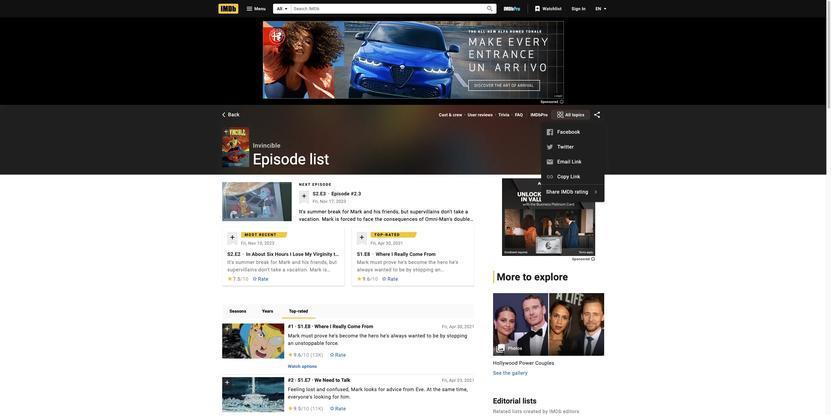 Task type: locate. For each thing, give the bounding box(es) containing it.
summer down fri, nov 17, 2023
[[307, 209, 327, 215]]

0 vertical spatial must
[[370, 260, 382, 265]]

hero
[[438, 260, 448, 265], [369, 333, 379, 339]]

add image
[[223, 129, 229, 135], [229, 234, 236, 241], [358, 234, 366, 241], [223, 325, 231, 333]]

7.5
[[233, 276, 240, 282]]

lists up created
[[523, 397, 537, 406]]

0 vertical spatial be
[[399, 267, 405, 273]]

1 horizontal spatial s1.e8
[[357, 251, 370, 257]]

2 ( from the top
[[311, 406, 312, 412]]

user reviews
[[468, 112, 493, 117]]

summer down s2.e2
[[236, 260, 255, 265]]

home image
[[218, 4, 238, 14]]

link inside menu item
[[571, 174, 580, 180]]

force. down #1 ∙ s1.e8 ∙ where i really come from link on the left bottom
[[326, 341, 339, 346]]

unstoppable for where
[[357, 274, 386, 280]]

photos group
[[493, 293, 605, 356]]

must for where
[[370, 260, 382, 265]]

1 ) from the top
[[322, 352, 323, 358]]

become
[[409, 260, 427, 265], [340, 333, 358, 339]]

1 vertical spatial wanted
[[408, 333, 426, 339]]

always for where
[[357, 267, 373, 273]]

by
[[406, 267, 412, 273], [440, 333, 446, 339], [543, 409, 548, 415]]

link for email link
[[572, 159, 582, 165]]

looking
[[314, 394, 331, 400]]

0 vertical spatial 30,
[[386, 241, 392, 246]]

hollywood
[[493, 360, 518, 366]]

0 horizontal spatial from
[[362, 324, 373, 330]]

rate button down where i really come from
[[378, 274, 402, 285]]

/ inside "imdb rating: 7.5" element
[[240, 276, 243, 282]]

1 vertical spatial )
[[322, 406, 323, 412]]

star border inline image right 7.5 / 10
[[252, 277, 257, 281]]

0 horizontal spatial group
[[222, 127, 249, 167]]

watch
[[288, 364, 301, 369]]

most recent
[[245, 233, 277, 237]]

sign
[[572, 6, 581, 11]]

imdb left editors
[[550, 409, 562, 415]]

1 vertical spatial sponsored
[[572, 257, 591, 261]]

life.
[[299, 224, 308, 230], [245, 282, 254, 288]]

0 vertical spatial star border inline image
[[252, 277, 257, 281]]

star border inline image
[[252, 277, 257, 281], [330, 353, 335, 357], [330, 407, 335, 411]]

1 vertical spatial link
[[571, 174, 580, 180]]

1 horizontal spatial forced
[[341, 216, 356, 222]]

1 vertical spatial unstoppable
[[295, 341, 324, 346]]

i
[[290, 251, 292, 257], [392, 251, 393, 257], [330, 324, 332, 330]]

watchlist
[[543, 6, 562, 11]]

9.6 left star border inline icon
[[363, 276, 370, 282]]

0 horizontal spatial where
[[315, 324, 329, 330]]

copy
[[558, 174, 569, 180]]

1 vertical spatial break
[[256, 260, 269, 265]]

10 inside "imdb rating: 7.5" element
[[243, 276, 249, 282]]

next episode
[[299, 183, 332, 187]]

star border inline image for 9.5
[[330, 407, 335, 411]]

s1.e8 right the fish
[[357, 251, 370, 257]]

where down top-rated 'tab'
[[315, 324, 329, 330]]

must for fri,
[[301, 333, 313, 339]]

1 horizontal spatial double
[[454, 216, 470, 222]]

1 vertical spatial prove
[[315, 333, 328, 339]]

really
[[394, 251, 408, 257], [333, 324, 346, 330]]

1 vertical spatial star border inline image
[[330, 353, 335, 357]]

#2 ∙ s1.e7 ∙ we need to talk link
[[288, 378, 350, 383]]

) inside imdb rating: 9.6 element
[[322, 352, 323, 358]]

All search field
[[273, 4, 497, 14]]

0 vertical spatial imdb
[[561, 189, 574, 195]]

break down 17,
[[328, 209, 341, 215]]

0 vertical spatial hero
[[438, 260, 448, 265]]

nov for 10,
[[248, 241, 256, 246]]

1 vertical spatial hero
[[369, 333, 379, 339]]

1 vertical spatial don't
[[258, 267, 270, 273]]

sponsored content section
[[263, 21, 564, 104], [502, 179, 596, 261]]

1 vertical spatial a
[[340, 251, 342, 257]]

always
[[357, 267, 373, 273], [391, 333, 407, 339]]

1 horizontal spatial by
[[440, 333, 446, 339]]

categories image
[[557, 111, 564, 119]]

link right email
[[572, 159, 582, 165]]

1 vertical spatial lists
[[512, 409, 522, 415]]

0 horizontal spatial hero
[[369, 333, 379, 339]]

s2.e3 link
[[313, 191, 326, 197]]

friends,
[[382, 209, 400, 215], [310, 260, 328, 265]]

lists
[[523, 397, 537, 406], [512, 409, 522, 415]]

) for 11k
[[322, 406, 323, 412]]

sponsored for the topmost sponsored content section
[[541, 100, 560, 104]]

0 horizontal spatial omni-
[[312, 274, 326, 280]]

imdb rating: 9.6 element
[[357, 276, 378, 283], [288, 352, 323, 359]]

1 horizontal spatial all
[[566, 112, 571, 117]]

9.6 up "watch"
[[294, 352, 301, 358]]

lists down "editorial lists" at the bottom right of page
[[512, 409, 522, 415]]

) for 13k
[[322, 352, 323, 358]]

life. up in about six hours i lose my virginity to a fish
[[299, 224, 308, 230]]

menu
[[541, 125, 605, 200]]

2021
[[393, 241, 403, 246], [465, 324, 475, 329], [465, 378, 475, 383]]

0 vertical spatial 9.6
[[363, 276, 370, 282]]

break
[[328, 209, 341, 215], [256, 260, 269, 265]]

star inline image left 9.6 / 10
[[357, 277, 362, 281]]

see the gallery button
[[493, 370, 528, 377]]

0 vertical spatial prove
[[384, 260, 397, 265]]

production art image
[[493, 293, 605, 356]]

episode down invincible
[[253, 151, 306, 168]]

/ for 9.6 / 10
[[370, 276, 372, 282]]

/ left star border inline icon
[[370, 276, 372, 282]]

an for where i really come from
[[435, 267, 441, 273]]

for down confused, at the left bottom of the page
[[333, 394, 339, 400]]

9.6 / 10 ( 13k )
[[294, 352, 323, 358]]

be
[[399, 267, 405, 273], [433, 333, 439, 339]]

rate right 13k
[[335, 352, 346, 358]]

stopping
[[413, 267, 434, 273], [447, 333, 468, 339]]

fish
[[344, 251, 353, 257]]

force. right star border inline icon
[[388, 274, 401, 280]]

become down #1 ∙ s1.e8 ∙ where i really come from link on the left bottom
[[340, 333, 358, 339]]

#2 ∙ s1.e7 ∙ we need to talk
[[288, 378, 350, 383]]

nov
[[320, 199, 328, 204], [248, 241, 256, 246]]

10 left star border inline icon
[[372, 276, 378, 282]]

invincible (2021) image
[[222, 378, 284, 413]]

10 right 7.5
[[243, 276, 249, 282]]

menu containing facebook
[[541, 125, 605, 200]]

more
[[497, 271, 521, 283]]

star inline image inside "imdb rating: 7.5" element
[[227, 277, 232, 281]]

1 vertical spatial supervillains
[[227, 267, 257, 273]]

must up 9.6 / 10 ( 13k )
[[301, 333, 313, 339]]

1 vertical spatial group
[[493, 293, 605, 377]]

twitter
[[558, 144, 574, 150]]

is down virginity
[[323, 267, 327, 273]]

copy link menu item
[[541, 170, 605, 184]]

1 vertical spatial forced
[[227, 274, 243, 280]]

for down six
[[271, 260, 277, 265]]

where
[[376, 251, 390, 257], [315, 324, 329, 330]]

tab list
[[222, 304, 475, 319]]

add image
[[300, 192, 308, 200], [223, 379, 231, 386]]

sponsored for bottommost sponsored content section
[[572, 257, 591, 261]]

omni-
[[425, 216, 439, 222], [312, 274, 326, 280]]

/ for 9.5 / 10 ( 11k )
[[301, 406, 303, 412]]

/
[[240, 276, 243, 282], [370, 276, 372, 282], [301, 352, 303, 358], [301, 406, 303, 412]]

be for where
[[399, 267, 405, 273]]

∙
[[295, 324, 296, 330], [312, 324, 313, 330], [295, 378, 296, 383], [312, 378, 313, 383]]

he's
[[398, 260, 407, 265], [449, 260, 459, 265], [329, 333, 338, 339], [380, 333, 390, 339]]

1 vertical spatial become
[[340, 333, 358, 339]]

mark must prove he's become the hero he's always wanted to be by stopping an unstoppable force.
[[357, 260, 459, 280], [288, 333, 468, 346]]

1 horizontal spatial is
[[335, 216, 339, 222]]

all topics
[[566, 112, 585, 117]]

top-rated up #1 on the left bottom of the page
[[289, 309, 308, 314]]

stopping for come
[[413, 267, 434, 273]]

recent
[[259, 233, 277, 237]]

is down fri, nov 17, 2023
[[335, 216, 339, 222]]

10,
[[257, 241, 263, 246]]

∙ down top-rated 'tab'
[[312, 324, 313, 330]]

all right 'categories' image
[[566, 112, 571, 117]]

submit search image
[[486, 5, 494, 13]]

forced down "episode #2.3"
[[341, 216, 356, 222]]

1 horizontal spatial consequences
[[384, 216, 418, 222]]

top-rated tab
[[282, 304, 316, 319]]

arrow drop down image
[[602, 5, 609, 12]]

in right sign
[[582, 6, 586, 11]]

star border inline image right 13k
[[330, 353, 335, 357]]

1 vertical spatial 2023
[[264, 241, 275, 246]]

1 vertical spatial from
[[362, 324, 373, 330]]

0 horizontal spatial man's
[[326, 274, 340, 280]]

0 vertical spatial omni-
[[425, 216, 439, 222]]

9.6 for 9.6 / 10
[[363, 276, 370, 282]]

none field inside all search box
[[291, 4, 479, 14]]

fri, nov 10, 2023
[[241, 241, 275, 246]]

1 vertical spatial 2021
[[465, 324, 475, 329]]

advice
[[387, 387, 402, 393]]

1 ( from the top
[[311, 352, 312, 358]]

1 vertical spatial mark must prove he's become the hero he's always wanted to be by stopping an unstoppable force.
[[288, 333, 468, 346]]

2 ) from the top
[[322, 406, 323, 412]]

1 horizontal spatial summer
[[307, 209, 327, 215]]

apr
[[378, 241, 385, 246], [449, 324, 456, 329], [449, 378, 456, 383]]

10 right 9.5
[[303, 406, 309, 412]]

don't
[[441, 209, 453, 215], [258, 267, 270, 273]]

0 vertical spatial supervillains
[[410, 209, 440, 215]]

#2
[[288, 378, 294, 383]]

chevron right image
[[592, 189, 600, 196]]

star inline image up "watch"
[[288, 353, 293, 357]]

time,
[[456, 387, 468, 393]]

0 vertical spatial all
[[277, 6, 282, 11]]

2 horizontal spatial star inline image
[[357, 277, 362, 281]]

prove up star border inline icon
[[384, 260, 397, 265]]

2 horizontal spatial by
[[543, 409, 548, 415]]

rated
[[386, 233, 400, 237], [298, 309, 308, 314]]

apr for wanted
[[449, 324, 456, 329]]

s1.e8 right #1 on the left bottom of the page
[[298, 324, 311, 330]]

0 horizontal spatial in
[[246, 251, 251, 257]]

his
[[374, 209, 381, 215], [302, 260, 309, 265]]

prove
[[384, 260, 397, 265], [315, 333, 328, 339]]

None field
[[291, 4, 479, 14]]

10 inside imdb rating: 9.5 element
[[303, 406, 309, 412]]

user reviews button
[[468, 112, 493, 118]]

1 horizontal spatial in
[[582, 6, 586, 11]]

1 horizontal spatial episode
[[332, 191, 350, 197]]

looks
[[364, 387, 377, 393]]

( right 9.5
[[311, 406, 312, 412]]

2023 down recent
[[264, 241, 275, 246]]

1 vertical spatial fri, apr 30, 2021
[[442, 324, 475, 329]]

1 horizontal spatial 2023
[[336, 199, 346, 204]]

all right menu
[[277, 6, 282, 11]]

become down where i really come from
[[409, 260, 427, 265]]

same
[[442, 387, 455, 393]]

star border inline image down looking
[[330, 407, 335, 411]]

watch options button
[[286, 361, 320, 372]]

facebook image
[[546, 129, 554, 136]]

2023 right 17,
[[336, 199, 346, 204]]

1 vertical spatial nov
[[248, 241, 256, 246]]

(
[[311, 352, 312, 358], [311, 406, 312, 412]]

rate right star border inline icon
[[388, 276, 398, 282]]

s1.e8
[[357, 251, 370, 257], [298, 324, 311, 330]]

( for 13k
[[311, 352, 312, 358]]

for down "episode #2.3"
[[342, 209, 349, 215]]

( inside imdb rating: 9.5 element
[[311, 406, 312, 412]]

/ down s2.e2
[[240, 276, 243, 282]]

0 horizontal spatial life.
[[245, 282, 254, 288]]

hero for where i really come from
[[438, 260, 448, 265]]

from inside #1 ∙ s1.e8 ∙ where i really come from link
[[362, 324, 373, 330]]

1 horizontal spatial add image
[[300, 192, 308, 200]]

episode for episode #2.3
[[332, 191, 350, 197]]

link for copy link
[[571, 174, 580, 180]]

consequences
[[384, 216, 418, 222], [271, 274, 305, 280]]

2 vertical spatial apr
[[449, 378, 456, 383]]

vacation.
[[299, 216, 321, 222], [287, 267, 308, 273]]

rate button for top imdb rating: 9.6 element
[[378, 274, 402, 285]]

10 for 9.6 / 10
[[372, 276, 378, 282]]

life. right 7.5
[[245, 282, 254, 288]]

0 vertical spatial come
[[410, 251, 423, 257]]

lists for related
[[512, 409, 522, 415]]

imdb
[[561, 189, 574, 195], [550, 409, 562, 415]]

nov left the 10,
[[248, 241, 256, 246]]

0 vertical spatial always
[[357, 267, 373, 273]]

1 vertical spatial of
[[306, 274, 311, 280]]

vacation. down lose
[[287, 267, 308, 273]]

0 vertical spatial it's summer break for mark and his friends, but supervillains don't take a vacation. mark is forced to face the consequences of omni-man's double life.
[[299, 209, 470, 230]]

vacation. down fri, nov 17, 2023
[[299, 216, 321, 222]]

nov left 17,
[[320, 199, 328, 204]]

rate for imdb rating: 9.5 element
[[335, 406, 346, 412]]

1 horizontal spatial supervillains
[[410, 209, 440, 215]]

( up options
[[311, 352, 312, 358]]

∙ left the we
[[312, 378, 313, 383]]

link right copy in the top of the page
[[571, 174, 580, 180]]

imdb rating: 9.6 element up watch options button
[[288, 352, 323, 359]]

/ right star inline image
[[301, 406, 303, 412]]

0 horizontal spatial star inline image
[[227, 277, 232, 281]]

0 horizontal spatial episode
[[253, 151, 306, 168]]

0 vertical spatial vacation.
[[299, 216, 321, 222]]

star inline image left 7.5
[[227, 277, 232, 281]]

0 vertical spatial nov
[[320, 199, 328, 204]]

imdb rating: 9.6 element left star border inline icon
[[357, 276, 378, 283]]

double
[[454, 216, 470, 222], [227, 282, 243, 288]]

unstoppable
[[357, 274, 386, 280], [295, 341, 324, 346]]

2023 for fri, nov 17, 2023
[[336, 199, 346, 204]]

episode
[[312, 183, 332, 187]]

7.5 / 10
[[233, 276, 249, 282]]

all inside search box
[[277, 6, 282, 11]]

star inline image for 9.6 / 10
[[357, 277, 362, 281]]

mark left looks
[[351, 387, 363, 393]]

seth rogen and tatiana maslany in episode #2.3 (2023) image
[[222, 182, 292, 221]]

10 for 9.5 / 10 ( 11k )
[[303, 406, 309, 412]]

wanted for where
[[375, 267, 392, 273]]

it's down s2.e2
[[227, 260, 234, 265]]

1 vertical spatial all
[[566, 112, 571, 117]]

1 horizontal spatial rated
[[386, 233, 400, 237]]

0 vertical spatial it's
[[299, 209, 306, 215]]

0 horizontal spatial by
[[406, 267, 412, 273]]

must
[[370, 260, 382, 265], [301, 333, 313, 339]]

nov for 17,
[[320, 199, 328, 204]]

be for fri,
[[433, 333, 439, 339]]

arrow drop down image
[[282, 5, 290, 12]]

group containing hollywood power couples
[[493, 293, 605, 377]]

top-rated up where i really come from
[[374, 233, 400, 237]]

star inline image
[[227, 277, 232, 281], [357, 277, 362, 281], [288, 353, 293, 357]]

10 for 7.5 / 10
[[243, 276, 249, 282]]

episode up 17,
[[332, 191, 350, 197]]

1 vertical spatial top-
[[289, 309, 298, 314]]

all for all
[[277, 6, 282, 11]]

2 horizontal spatial and
[[364, 209, 372, 215]]

rate right 7.5 / 10
[[258, 276, 269, 282]]

rate button right 13k
[[326, 350, 350, 361]]

30,
[[386, 241, 392, 246], [457, 324, 463, 329]]

imdb right share
[[561, 189, 574, 195]]

0 horizontal spatial be
[[399, 267, 405, 273]]

group
[[222, 127, 249, 167], [493, 293, 605, 377]]

0 horizontal spatial 9.6
[[294, 352, 301, 358]]

/ inside imdb rating: 9.5 element
[[301, 406, 303, 412]]

and inside the feeling lost and confused, mark looks for advice from eve. at the same time, everyone's looking for him.
[[317, 387, 325, 393]]

imdb rating: 7.5 element
[[227, 276, 249, 283]]

rate down him. in the left of the page
[[335, 406, 346, 412]]

star inline image for 7.5 / 10
[[227, 277, 232, 281]]

1 horizontal spatial become
[[409, 260, 427, 265]]

unstoppable for fri,
[[295, 341, 324, 346]]

1 horizontal spatial nov
[[320, 199, 328, 204]]

rate button for imdb rating: 9.6 element to the left
[[326, 350, 350, 361]]

1 horizontal spatial prove
[[384, 260, 397, 265]]

need
[[323, 378, 334, 383]]

top-rated
[[374, 233, 400, 237], [289, 309, 308, 314]]

0 vertical spatial an
[[435, 267, 441, 273]]

where up star border inline icon
[[376, 251, 390, 257]]

mark must prove he's become the hero he's always wanted to be by stopping an unstoppable force. for fri,
[[288, 333, 468, 346]]

0 horizontal spatial imdb rating: 9.6 element
[[288, 352, 323, 359]]

rate for imdb rating: 9.6 element to the left
[[335, 352, 346, 358]]

imdb inside menu
[[561, 189, 574, 195]]

1 vertical spatial rated
[[298, 309, 308, 314]]

for
[[342, 209, 349, 215], [271, 260, 277, 265], [378, 387, 385, 393], [333, 394, 339, 400]]

top- inside top-rated 'tab'
[[289, 309, 298, 314]]

( inside imdb rating: 9.6 element
[[311, 352, 312, 358]]

watchlist image
[[534, 5, 542, 12]]

forced down s2.e2
[[227, 274, 243, 280]]

mark down the hours
[[279, 260, 291, 265]]

link image
[[546, 173, 554, 181]]

2 vertical spatial and
[[317, 387, 325, 393]]

10 left 13k
[[303, 352, 309, 358]]

) inside imdb rating: 9.5 element
[[322, 406, 323, 412]]

1 horizontal spatial lists
[[523, 397, 537, 406]]

star border inline image for 7.5
[[252, 277, 257, 281]]

0 vertical spatial fri, apr 30, 2021
[[371, 241, 403, 246]]

sponsored
[[541, 100, 560, 104], [572, 257, 591, 261]]

in left about
[[246, 251, 251, 257]]

imdbpro button
[[531, 112, 548, 118]]

rate
[[258, 276, 269, 282], [388, 276, 398, 282], [335, 352, 346, 358], [335, 406, 346, 412]]

must up 9.6 / 10
[[370, 260, 382, 265]]

prove for where
[[384, 260, 397, 265]]

rate button right 7.5
[[249, 274, 272, 285]]

1 horizontal spatial force.
[[388, 274, 401, 280]]

1 vertical spatial imdb
[[550, 409, 562, 415]]

it's down next in the left top of the page
[[299, 209, 306, 215]]

years tab
[[254, 304, 282, 319]]

/ up watch options
[[301, 352, 303, 358]]

rate button down him. in the left of the page
[[326, 404, 350, 415]]

2023
[[336, 199, 346, 204], [264, 241, 275, 246]]

s1.e7
[[298, 378, 311, 383]]

episode for episode list
[[253, 151, 306, 168]]

0 horizontal spatial come
[[348, 324, 361, 330]]

1 vertical spatial vacation.
[[287, 267, 308, 273]]

break down about
[[256, 260, 269, 265]]

but
[[401, 209, 409, 215], [329, 260, 337, 265]]

rate button for "imdb rating: 7.5" element
[[249, 274, 272, 285]]

/ for 9.6 / 10 ( 13k )
[[301, 352, 303, 358]]

prove down #1 ∙ s1.e8 ∙ where i really come from link on the left bottom
[[315, 333, 328, 339]]

1 vertical spatial where
[[315, 324, 329, 330]]



Task type: vqa. For each thing, say whether or not it's contained in the screenshot.
checkbox
no



Task type: describe. For each thing, give the bounding box(es) containing it.
an for fri, apr 30, 2021
[[288, 341, 294, 346]]

0 horizontal spatial his
[[302, 260, 309, 265]]

gallery
[[512, 370, 528, 376]]

#1 ∙ s1.e8 ∙ where i really come from
[[288, 324, 373, 330]]

invincible
[[253, 142, 281, 149]]

arrow left image
[[221, 112, 227, 118]]

rating
[[575, 189, 588, 195]]

him.
[[341, 394, 351, 400]]

by for really
[[406, 267, 412, 273]]

2 vertical spatial a
[[283, 267, 286, 273]]

invincible image
[[222, 127, 249, 167]]

in inside button
[[582, 6, 586, 11]]

9.5 / 10 ( 11k )
[[294, 406, 323, 412]]

top-rated inside 'tab'
[[289, 309, 308, 314]]

mark must prove he's become the hero he's always wanted to be by stopping an unstoppable force. for where
[[357, 260, 459, 280]]

star border inline image for 9.6
[[330, 353, 335, 357]]

0 vertical spatial 2021
[[393, 241, 403, 246]]

0 vertical spatial add image
[[300, 192, 308, 200]]

1 horizontal spatial really
[[394, 251, 408, 257]]

episode #2.3 link
[[332, 191, 361, 197]]

menu button
[[241, 4, 271, 14]]

0 horizontal spatial summer
[[236, 260, 255, 265]]

1 vertical spatial it's
[[227, 260, 234, 265]]

2021 for same
[[465, 378, 475, 383]]

force. for where
[[388, 274, 401, 280]]

group for episode list
[[222, 127, 249, 167]]

my
[[305, 251, 312, 257]]

( for 11k
[[311, 406, 312, 412]]

lists for editorial
[[523, 397, 537, 406]]

0 horizontal spatial add image
[[223, 379, 231, 386]]

1 horizontal spatial of
[[419, 216, 424, 222]]

menu image
[[246, 5, 253, 12]]

share imdb rating
[[546, 189, 588, 195]]

1 horizontal spatial fri, apr 30, 2021
[[442, 324, 475, 329]]

1 horizontal spatial life.
[[299, 224, 308, 230]]

0 vertical spatial don't
[[441, 209, 453, 215]]

photos link
[[493, 293, 605, 356]]

17,
[[329, 199, 335, 204]]

imdbpro
[[531, 112, 548, 117]]

imdb rating: 9.5 element
[[288, 405, 323, 413]]

0 vertical spatial sponsored content section
[[263, 21, 564, 104]]

lost
[[306, 387, 315, 393]]

all button
[[273, 4, 291, 14]]

0 horizontal spatial but
[[329, 260, 337, 265]]

11k
[[312, 406, 322, 412]]

13k
[[312, 352, 322, 358]]

faq button
[[515, 112, 523, 118]]

explore
[[535, 271, 568, 283]]

/ for 7.5 / 10
[[240, 276, 243, 282]]

1 vertical spatial life.
[[245, 282, 254, 288]]

about
[[252, 251, 265, 257]]

#1 ∙ s1.e8 ∙ where i really come from link
[[288, 324, 373, 330]]

rate button for imdb rating: 9.5 element
[[326, 404, 350, 415]]

most
[[245, 233, 258, 237]]

email link link
[[541, 155, 605, 170]]

0 horizontal spatial 30,
[[386, 241, 392, 246]]

editorial lists
[[493, 397, 537, 406]]

0 horizontal spatial i
[[290, 251, 292, 257]]

virginity
[[313, 251, 332, 257]]

options
[[302, 364, 317, 369]]

mark down '#2.3'
[[351, 209, 362, 215]]

trivia
[[499, 112, 510, 117]]

0 horizontal spatial friends,
[[310, 260, 328, 265]]

force. for fri,
[[326, 341, 339, 346]]

share
[[546, 189, 560, 195]]

mark down virginity
[[310, 267, 322, 273]]

back button
[[221, 111, 240, 119]]

watchlist button
[[531, 3, 567, 14]]

reviews
[[478, 112, 493, 117]]

9.5
[[294, 406, 301, 412]]

list
[[310, 151, 329, 168]]

mark down fri, nov 17, 2023
[[322, 216, 334, 222]]

seasons tab
[[222, 304, 254, 319]]

all for all topics
[[566, 112, 571, 117]]

feeling
[[288, 387, 305, 393]]

2 horizontal spatial a
[[465, 209, 468, 215]]

next
[[299, 183, 311, 187]]

episode #2.3
[[332, 191, 361, 197]]

share on social media image
[[593, 111, 601, 119]]

23,
[[457, 378, 463, 383]]

tab list containing seasons
[[222, 304, 475, 319]]

mark inside the feeling lost and confused, mark looks for advice from eve. at the same time, everyone's looking for him.
[[351, 387, 363, 393]]

at
[[427, 387, 432, 393]]

lose
[[293, 251, 304, 257]]

1 horizontal spatial top-rated
[[374, 233, 400, 237]]

0 vertical spatial consequences
[[384, 216, 418, 222]]

twitter image
[[546, 144, 554, 151]]

1 horizontal spatial where
[[376, 251, 390, 257]]

prove for fri,
[[315, 333, 328, 339]]

0 horizontal spatial and
[[292, 260, 301, 265]]

0 vertical spatial s1.e8
[[357, 251, 370, 257]]

1 vertical spatial really
[[333, 324, 346, 330]]

1 horizontal spatial man's
[[439, 216, 453, 222]]

mark down #1 on the left bottom of the page
[[288, 333, 300, 339]]

email image
[[546, 158, 554, 166]]

0 horizontal spatial forced
[[227, 274, 243, 280]]

0 vertical spatial imdb rating: 9.6 element
[[357, 276, 378, 283]]

1 horizontal spatial take
[[454, 209, 464, 215]]

editorial
[[493, 397, 521, 406]]

cast
[[439, 112, 448, 117]]

0 horizontal spatial take
[[271, 267, 281, 273]]

1 vertical spatial in
[[246, 251, 251, 257]]

fri, nov 17, 2023
[[313, 199, 346, 204]]

watch options
[[288, 364, 317, 369]]

2 horizontal spatial i
[[392, 251, 393, 257]]

steven yeun in invincible (2021) image
[[222, 324, 284, 359]]

1 horizontal spatial break
[[328, 209, 341, 215]]

by for 30,
[[440, 333, 446, 339]]

star inline image
[[288, 407, 293, 411]]

9.6 for 9.6 / 10 ( 13k )
[[294, 352, 301, 358]]

0 horizontal spatial double
[[227, 282, 243, 288]]

group for editorial lists
[[493, 293, 605, 377]]

rated inside top-rated 'tab'
[[298, 309, 308, 314]]

1 vertical spatial sponsored content section
[[502, 179, 596, 261]]

en button
[[591, 3, 609, 14]]

#2.3
[[351, 191, 361, 197]]

1 horizontal spatial star inline image
[[288, 353, 293, 357]]

the inside button
[[503, 370, 511, 376]]

trivia button
[[499, 112, 510, 118]]

1 horizontal spatial i
[[330, 324, 332, 330]]

episode list
[[253, 151, 329, 168]]

#1
[[288, 324, 294, 330]]

hollywood power couples link
[[493, 360, 605, 367]]

9.6 / 10
[[363, 276, 378, 282]]

0 horizontal spatial break
[[256, 260, 269, 265]]

faq
[[515, 112, 523, 117]]

stopping for 2021
[[447, 333, 468, 339]]

hours
[[275, 251, 289, 257]]

0 vertical spatial but
[[401, 209, 409, 215]]

mark up 9.6 / 10
[[357, 260, 369, 265]]

email link
[[558, 159, 582, 165]]

copy link
[[558, 174, 580, 180]]

photos
[[508, 346, 522, 351]]

facebook link
[[541, 125, 605, 140]]

from
[[403, 387, 414, 393]]

1 horizontal spatial friends,
[[382, 209, 400, 215]]

hero for fri, apr 30, 2021
[[369, 333, 379, 339]]

0 vertical spatial apr
[[378, 241, 385, 246]]

star border inline image
[[382, 277, 387, 281]]

0 horizontal spatial don't
[[258, 267, 270, 273]]

related lists created by imdb editors
[[493, 409, 580, 415]]

0 vertical spatial and
[[364, 209, 372, 215]]

10 for 9.6 / 10 ( 13k )
[[303, 352, 309, 358]]

sign in button
[[567, 3, 591, 14]]

become for fri, apr 30, 2021
[[340, 333, 358, 339]]

see
[[493, 370, 502, 376]]

where i really come from
[[376, 251, 436, 257]]

in about six hours i lose my virginity to a fish
[[246, 251, 353, 257]]

talk
[[341, 378, 350, 383]]

1 vertical spatial omni-
[[312, 274, 326, 280]]

Search IMDb text field
[[291, 4, 479, 14]]

rate for top imdb rating: 9.6 element
[[388, 276, 398, 282]]

we
[[315, 378, 322, 383]]

email
[[558, 159, 571, 165]]

user
[[468, 112, 477, 117]]

see the gallery
[[493, 370, 528, 376]]

everyone's
[[288, 394, 313, 400]]

cast & crew
[[439, 112, 462, 117]]

0 vertical spatial his
[[374, 209, 381, 215]]

back
[[228, 112, 240, 118]]

apr for eve.
[[449, 378, 456, 383]]

0 vertical spatial from
[[424, 251, 436, 257]]

2023 for fri, nov 10, 2023
[[264, 241, 275, 246]]

0 horizontal spatial supervillains
[[227, 267, 257, 273]]

&
[[449, 112, 452, 117]]

1 vertical spatial s1.e8
[[298, 324, 311, 330]]

1 horizontal spatial 30,
[[457, 324, 463, 329]]

0 horizontal spatial of
[[306, 274, 311, 280]]

1 vertical spatial man's
[[326, 274, 340, 280]]

2021 for by
[[465, 324, 475, 329]]

menu
[[254, 6, 266, 11]]

2 vertical spatial by
[[543, 409, 548, 415]]

couples
[[536, 360, 555, 366]]

always for fri,
[[391, 333, 407, 339]]

sign in
[[572, 6, 586, 11]]

1 horizontal spatial top-
[[374, 233, 386, 237]]

1 vertical spatial face
[[250, 274, 260, 280]]

the inside the feeling lost and confused, mark looks for advice from eve. at the same time, everyone's looking for him.
[[433, 387, 441, 393]]

0 horizontal spatial consequences
[[271, 274, 305, 280]]

∙ right #1 on the left bottom of the page
[[295, 324, 296, 330]]

facebook
[[558, 129, 580, 135]]

all topics button
[[552, 110, 590, 120]]

wanted for fri,
[[408, 333, 426, 339]]

0 horizontal spatial is
[[323, 267, 327, 273]]

∙ right #2
[[295, 378, 296, 383]]

related
[[493, 409, 511, 415]]

six
[[267, 251, 274, 257]]

1 horizontal spatial a
[[340, 251, 342, 257]]

0 vertical spatial face
[[363, 216, 374, 222]]

topics
[[572, 112, 585, 117]]

1 vertical spatial it's summer break for mark and his friends, but supervillains don't take a vacation. mark is forced to face the consequences of omni-man's double life.
[[227, 260, 340, 288]]

become for where i really come from
[[409, 260, 427, 265]]

s2.e3
[[313, 191, 326, 197]]

for right looks
[[378, 387, 385, 393]]

more to explore
[[497, 271, 568, 283]]

0 horizontal spatial fri, apr 30, 2021
[[371, 241, 403, 246]]

rate for "imdb rating: 7.5" element
[[258, 276, 269, 282]]



